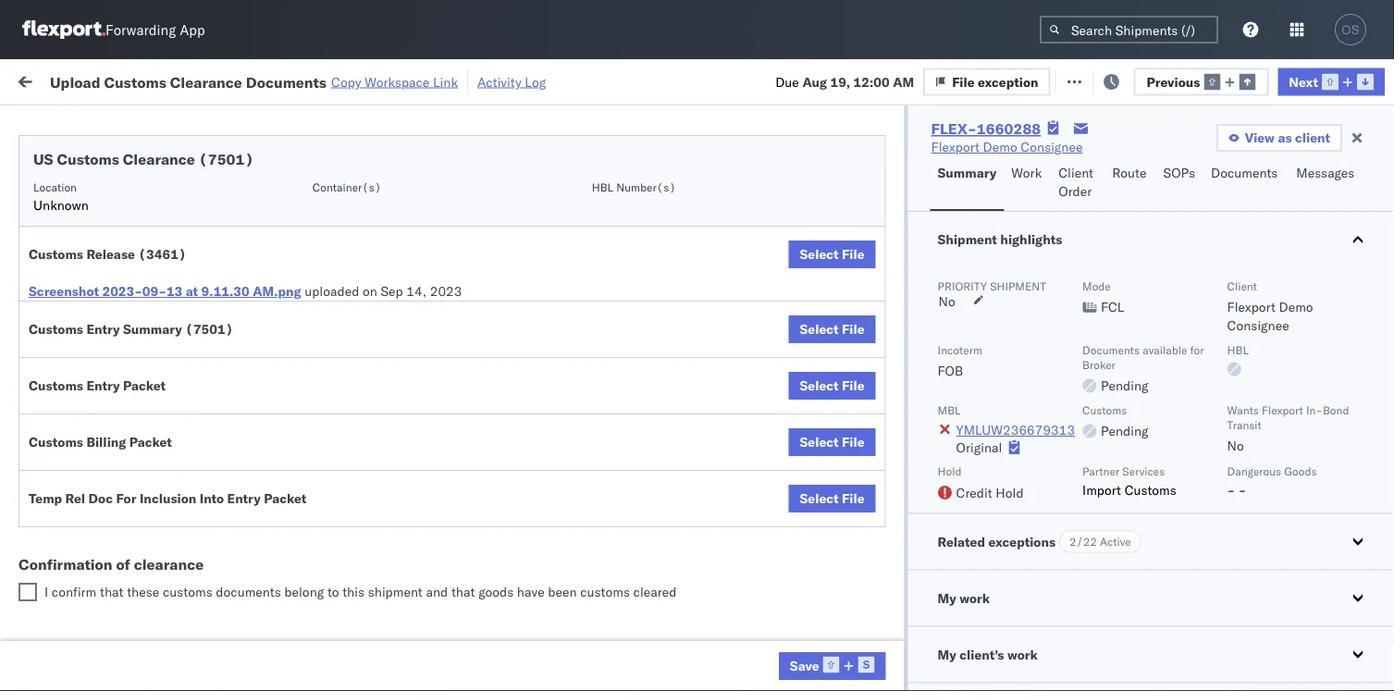 Task type: describe. For each thing, give the bounding box(es) containing it.
risk
[[382, 72, 404, 88]]

packet for customs billing packet
[[129, 434, 172, 450]]

3 schedule from the top
[[43, 257, 97, 273]]

flex- up ymluw236679313 'button'
[[1022, 389, 1062, 405]]

demo inside client flexport demo consignee incoterm fob
[[1279, 299, 1314, 315]]

activity
[[478, 74, 522, 90]]

0 horizontal spatial on
[[363, 283, 377, 299]]

9 schedule from the top
[[43, 633, 97, 649]]

0 vertical spatial my work
[[19, 67, 101, 93]]

this
[[343, 584, 365, 600]]

activity log button
[[478, 70, 546, 93]]

flex- down 'highlights'
[[1022, 267, 1062, 283]]

1 schedule pickup from los angeles, ca link from the top
[[43, 215, 263, 252]]

6 schedule from the top
[[43, 420, 97, 436]]

1 karl from the top
[[966, 634, 989, 650]]

4 lhuu7894563, from the top
[[1140, 552, 1236, 568]]

select file for customs entry packet
[[800, 378, 865, 394]]

3 schedule delivery appointment button from the top
[[43, 469, 228, 489]]

2 resize handle column header from the left
[[470, 143, 492, 691]]

2 maeu9408431 from the top
[[1261, 674, 1354, 690]]

3 ca from the top
[[43, 357, 60, 373]]

due
[[776, 73, 799, 90]]

8 resize handle column header from the left
[[1229, 143, 1251, 691]]

confirmation of clearance
[[19, 555, 204, 574]]

wants flexport in-bond transit no
[[1228, 403, 1350, 454]]

pickup for first schedule pickup from los angeles, ca button from the top of the page
[[101, 216, 141, 232]]

entry for packet
[[86, 378, 120, 394]]

clearance for us customs clearance (7501)
[[123, 150, 195, 168]]

hlxu803 for first schedule pickup from los angeles, ca button from the top of the page
[[1337, 226, 1395, 242]]

mbl/mawb
[[1261, 151, 1325, 165]]

2 flex-1846748 from the top
[[1022, 226, 1118, 242]]

0 horizontal spatial file exception
[[952, 73, 1039, 90]]

client order button
[[1052, 156, 1105, 211]]

12,
[[416, 593, 436, 609]]

5 flex-1846748 from the top
[[1022, 348, 1118, 365]]

container
[[1140, 144, 1190, 158]]

1 vertical spatial shipment
[[368, 584, 423, 600]]

(3461)
[[138, 246, 187, 262]]

1660288
[[977, 119, 1041, 138]]

customs down broker
[[1083, 403, 1127, 417]]

0 horizontal spatial hold
[[938, 465, 962, 478]]

file for customs entry summary (7501)
[[842, 321, 865, 337]]

2 vertical spatial entry
[[227, 491, 261, 507]]

nov for schedule pickup from los angeles, ca button associated with test123456
[[393, 348, 417, 365]]

view
[[1245, 130, 1275, 146]]

uetu5238478 for confirm pickup from los angeles, ca
[[1239, 511, 1329, 527]]

packet for customs entry packet
[[123, 378, 166, 394]]

flex-1660288 link
[[932, 119, 1041, 138]]

0 horizontal spatial demo
[[983, 139, 1018, 155]]

screenshot
[[29, 283, 99, 299]]

6 ca from the top
[[43, 601, 60, 617]]

2 8:30 pm pst, jan 23, 2023 from the top
[[298, 674, 463, 690]]

confirm for confirm pickup from los angeles, ca
[[43, 501, 90, 517]]

7 resize handle column header from the left
[[1109, 143, 1131, 691]]

6 flex-1846748 from the top
[[1022, 389, 1118, 405]]

actions
[[1339, 151, 1377, 165]]

flex- down flex id button
[[1022, 186, 1062, 202]]

11:59 pm pdt, nov 4, 2022 for second schedule pickup from los angeles, ca button from the top
[[298, 267, 468, 283]]

flex-1660288
[[932, 119, 1041, 138]]

4 appointment from the top
[[152, 633, 228, 649]]

location unknown
[[33, 180, 89, 213]]

4 pdt, from the top
[[361, 308, 390, 324]]

2 schedule pickup from los angeles, ca link from the top
[[43, 256, 263, 293]]

batch
[[1292, 72, 1328, 88]]

2 vertical spatial jan
[[384, 674, 405, 690]]

1 11:59 from the top
[[298, 186, 334, 202]]

messages button
[[1290, 156, 1365, 211]]

2 integration from the top
[[807, 674, 871, 690]]

abcdefg78456546 for confirm pickup from los angeles, ca
[[1261, 511, 1385, 528]]

consignee for bookings test consignee
[[892, 593, 955, 609]]

1 maeu9408431 from the top
[[1261, 634, 1354, 650]]

5 11:59 from the top
[[298, 348, 334, 365]]

pm for 3rd schedule delivery appointment link from the top
[[337, 471, 358, 487]]

23, for confirm pickup from los angeles, ca
[[412, 511, 432, 528]]

759
[[340, 72, 364, 88]]

2 customs from the left
[[580, 584, 630, 600]]

3 schedule delivery appointment from the top
[[43, 470, 228, 486]]

2023-
[[102, 283, 142, 299]]

documents
[[216, 584, 281, 600]]

7 11:59 from the top
[[298, 593, 334, 609]]

hbl for hbl
[[1228, 343, 1249, 357]]

active
[[1100, 535, 1132, 549]]

2 that from the left
[[452, 584, 475, 600]]

3 resize handle column header from the left
[[535, 143, 557, 691]]

pm for schedule pickup from los angeles, ca link for test123456
[[337, 348, 358, 365]]

1 horizontal spatial shipment
[[990, 279, 1047, 293]]

2 horizontal spatial work
[[1008, 646, 1038, 663]]

pst, for confirm pickup from los angeles, ca link
[[353, 511, 381, 528]]

gvcu5265864
[[1140, 674, 1231, 690]]

11:59 pm pdt, nov 4, 2022 for schedule pickup from los angeles, ca button associated with test123456
[[298, 348, 468, 365]]

am
[[893, 73, 915, 90]]

12:00
[[854, 73, 890, 90]]

1 8:30 from the top
[[298, 634, 326, 650]]

abcdefg78456546 for schedule pickup from los angeles, ca
[[1261, 430, 1385, 446]]

4:00 pm pst, dec 23, 2022
[[298, 511, 467, 528]]

2 karl from the top
[[966, 674, 989, 690]]

1 vertical spatial work
[[1012, 165, 1042, 181]]

pickup for confirm pickup from los angeles, ca button
[[93, 501, 133, 517]]

mbl/mawb numbers button
[[1251, 147, 1395, 166]]

4 11:59 from the top
[[298, 308, 334, 324]]

from for abcdefg78456546's schedule pickup from los angeles, ca link
[[144, 420, 171, 436]]

1 nov from the top
[[393, 186, 417, 202]]

select for customs release (3461)
[[800, 246, 839, 262]]

my work button
[[908, 571, 1395, 626]]

4:00
[[298, 511, 326, 528]]

my client's work button
[[908, 627, 1395, 683]]

screenshot 2023-09-13 at 9.11.30 am.png uploaded on sep 14, 2023
[[29, 283, 462, 299]]

4 1846748 from the top
[[1062, 308, 1118, 324]]

2 schedule pickup from los angeles, ca from the top
[[43, 257, 249, 292]]

0 vertical spatial on
[[452, 72, 467, 88]]

view as client button
[[1217, 124, 1343, 152]]

for
[[1191, 343, 1205, 357]]

dangerous goods - -
[[1228, 465, 1317, 498]]

dec for 23,
[[384, 511, 409, 528]]

my for my client's work button
[[938, 646, 957, 663]]

205
[[425, 72, 449, 88]]

partner services import customs
[[1083, 465, 1177, 498]]

6 resize handle column header from the left
[[961, 143, 983, 691]]

los for second schedule pickup from los angeles, ca button from the top
[[174, 257, 195, 273]]

pickup for schedule pickup from los angeles, ca button associated with test123456
[[101, 338, 141, 354]]

4 1889466 from the top
[[1062, 552, 1118, 568]]

2/22 active
[[1070, 535, 1132, 549]]

dec for 13,
[[392, 471, 417, 487]]

from for schedule pickup from los angeles, ca link for test123456
[[144, 338, 171, 354]]

lhuu7894563, for schedule pickup from los angeles, ca
[[1140, 429, 1236, 446]]

2 appointment from the top
[[152, 307, 228, 323]]

activity log
[[478, 74, 546, 90]]

customs up 'screenshot'
[[29, 246, 83, 262]]

forwarding
[[106, 21, 176, 38]]

for
[[116, 491, 136, 507]]

1 1889466 from the top
[[1062, 430, 1118, 446]]

0 vertical spatial flexport
[[932, 139, 980, 155]]

schedule pickup from los angeles, ca for maeu9736123
[[43, 583, 249, 617]]

2 integration test account - karl lagerfeld from the top
[[807, 674, 1048, 690]]

ceau7522281, for schedule pickup from los angeles, ca button associated with test123456
[[1140, 348, 1235, 364]]

upload customs clearance documents button
[[43, 378, 263, 417]]

schedule pickup from los angeles, ca for abcdefg78456546
[[43, 420, 249, 454]]

consignee inside client flexport demo consignee incoterm fob
[[1228, 317, 1290, 334]]

am.png
[[253, 283, 301, 299]]

to
[[328, 584, 339, 600]]

flex- down ymluw236679313
[[1022, 471, 1062, 487]]

1 schedule from the top
[[43, 185, 97, 201]]

flex- up exceptions at the right of page
[[1022, 511, 1062, 528]]

copy workspace link button
[[331, 74, 458, 90]]

action
[[1331, 72, 1372, 88]]

2 11:59 from the top
[[298, 226, 334, 242]]

my work inside button
[[938, 590, 990, 606]]

2 flex-1889466 from the top
[[1022, 471, 1118, 487]]

hlxu803 for upload customs clearance documents button on the bottom left of page
[[1337, 389, 1395, 405]]

message
[[248, 72, 300, 88]]

goods
[[479, 584, 514, 600]]

0 horizontal spatial work
[[53, 67, 101, 93]]

import inside "partner services import customs"
[[1083, 482, 1122, 498]]

los for schedule pickup from los angeles, ca button related to maeu9736123
[[174, 583, 195, 599]]

lhuu7894563, uetu5238478 for schedule delivery appointment
[[1140, 470, 1329, 486]]

upload for upload customs clearance documents
[[43, 379, 85, 395]]

2 vertical spatial packet
[[264, 491, 307, 507]]

in-
[[1307, 403, 1323, 417]]

1 8:30 pm pst, jan 23, 2023 from the top
[[298, 634, 463, 650]]

4 lhuu7894563, uetu5238478 from the top
[[1140, 552, 1329, 568]]

ocean fcl for 1st schedule delivery appointment link from the bottom
[[566, 634, 631, 650]]

select file button for temp rel doc for inclusion into entry packet
[[789, 485, 876, 513]]

customs down 'screenshot'
[[29, 321, 83, 337]]

flex- down priority shipment
[[1022, 308, 1062, 324]]

file for customs billing packet
[[842, 434, 865, 450]]

pending for documents available for broker
[[1101, 378, 1149, 394]]

confirm for confirm delivery
[[43, 551, 90, 567]]

uetu5238478 for schedule pickup from los angeles, ca
[[1239, 429, 1329, 446]]

4 flex-1889466 from the top
[[1022, 552, 1118, 568]]

ocean fcl for schedule pickup from los angeles, ca link for test123456
[[566, 348, 631, 365]]

confirm pickup from los angeles, ca button
[[43, 500, 263, 539]]

documents inside upload customs clearance documents
[[43, 398, 110, 414]]

1 that from the left
[[100, 584, 124, 600]]

0 vertical spatial at
[[367, 72, 379, 88]]

2 flex-2130387 from the top
[[1022, 674, 1118, 690]]

5 1846748 from the top
[[1062, 348, 1118, 365]]

1 schedule pickup from los angeles, ca from the top
[[43, 216, 249, 251]]

entry for summary
[[86, 321, 120, 337]]

2 schedule delivery appointment button from the top
[[43, 306, 228, 326]]

1 test123456 from the top
[[1261, 308, 1339, 324]]

partner
[[1083, 465, 1120, 478]]

hlxu6269489, for schedule pickup from los angeles, ca button associated with test123456
[[1239, 348, 1333, 364]]

confirm pickup from los angeles, ca
[[43, 501, 242, 536]]

4 schedule delivery appointment from the top
[[43, 633, 228, 649]]

4 4, from the top
[[421, 308, 433, 324]]

client for order
[[1059, 165, 1094, 181]]

clearance for upload customs clearance documents copy workspace link
[[170, 72, 242, 91]]

schedule pickup from los angeles, ca for test123456
[[43, 338, 249, 373]]

select file button for customs billing packet
[[789, 429, 876, 456]]

cleared
[[634, 584, 677, 600]]

23, for schedule delivery appointment
[[408, 634, 428, 650]]

of
[[116, 555, 130, 574]]

hlxu6269489, for first schedule pickup from los angeles, ca button from the top of the page
[[1239, 226, 1333, 242]]

1 integration test account - karl lagerfeld from the top
[[807, 634, 1048, 650]]

goods
[[1285, 465, 1317, 478]]

confirm delivery button
[[43, 550, 141, 571]]

import work
[[156, 72, 233, 88]]

1 customs from the left
[[163, 584, 213, 600]]

759 at risk
[[340, 72, 404, 88]]

ca inside the confirm pickup from los angeles, ca
[[43, 520, 60, 536]]

1 11:59 pm pdt, nov 4, 2022 from the top
[[298, 186, 468, 202]]

container numbers button
[[1131, 140, 1233, 173]]

7 schedule from the top
[[43, 470, 97, 486]]

3 hlxu6269489, from the top
[[1239, 307, 1333, 323]]

2 schedule delivery appointment from the top
[[43, 307, 228, 323]]

flex- right client's at the bottom right of the page
[[1022, 634, 1062, 650]]

1 appointment from the top
[[152, 185, 228, 201]]

work button
[[1004, 156, 1052, 211]]

number(s)
[[617, 180, 676, 194]]

0 horizontal spatial at
[[186, 283, 198, 299]]

ceau7522281, for second schedule pickup from los angeles, ca button from the top
[[1140, 267, 1235, 283]]

2 schedule pickup from los angeles, ca button from the top
[[43, 256, 263, 295]]

customs left the billing
[[29, 434, 83, 450]]

3 ceau7522281, hlxu6269489, hlxu803 from the top
[[1140, 307, 1395, 323]]

los for first schedule pickup from los angeles, ca button from the top of the page
[[174, 216, 195, 232]]

client for flexport
[[1228, 279, 1258, 293]]

upload customs clearance documents link
[[43, 378, 263, 415]]

4 uetu5238478 from the top
[[1239, 552, 1329, 568]]

09-
[[142, 283, 167, 299]]

test123456 for upload customs clearance documents
[[1261, 389, 1339, 405]]

2 8:30 from the top
[[298, 674, 326, 690]]

5 schedule from the top
[[43, 338, 97, 354]]

related exceptions
[[938, 534, 1056, 550]]

consignee for flexport demo consignee
[[1021, 139, 1083, 155]]

2 schedule delivery appointment link from the top
[[43, 306, 228, 324]]

from for 5th schedule pickup from los angeles, ca link from the bottom of the page
[[144, 216, 171, 232]]

3 flex-1846748 from the top
[[1022, 267, 1118, 283]]

1 account from the top
[[902, 634, 951, 650]]

flex- down work button
[[1022, 226, 1062, 242]]

ocean fcl for 5th schedule pickup from los angeles, ca link from the bottom of the page
[[566, 226, 631, 242]]

file for customs release (3461)
[[842, 246, 865, 262]]

2 vertical spatial 23,
[[408, 674, 428, 690]]

screenshot 2023-09-13 at 9.11.30 am.png link
[[29, 282, 301, 301]]

numbers for container numbers
[[1140, 159, 1186, 173]]

flexport demo consignee link
[[932, 138, 1083, 156]]

1 resize handle column header from the left
[[265, 143, 287, 691]]

13
[[166, 283, 183, 299]]

angeles, inside the confirm pickup from los angeles, ca
[[191, 501, 242, 517]]

1 horizontal spatial exception
[[1105, 72, 1166, 88]]

flexport for fob
[[1228, 299, 1276, 315]]

client
[[1296, 130, 1331, 146]]

confirm
[[52, 584, 97, 600]]

i
[[44, 584, 48, 600]]

flex id
[[992, 151, 1027, 165]]

pdt, for first schedule pickup from los angeles, ca button from the top of the page
[[361, 226, 390, 242]]

jan for schedule pickup from los angeles, ca
[[392, 593, 413, 609]]

bond
[[1323, 403, 1350, 417]]

3 appointment from the top
[[152, 470, 228, 486]]

container numbers
[[1140, 144, 1190, 173]]

8 ocean fcl from the top
[[566, 674, 631, 690]]

rel
[[65, 491, 85, 507]]

flexport demo consignee
[[932, 139, 1083, 155]]

1 4, from the top
[[421, 186, 433, 202]]

flex- up flexport demo consignee
[[932, 119, 977, 138]]

customs down by:
[[57, 150, 119, 168]]

previous button
[[1134, 68, 1269, 96]]

select file for customs billing packet
[[800, 434, 865, 450]]

pdt, for second schedule pickup from los angeles, ca button from the top
[[361, 267, 390, 283]]

container(s)
[[313, 180, 382, 194]]

1 horizontal spatial work
[[960, 590, 990, 606]]

11:59 pm pdt, nov 4, 2022 for first schedule pickup from los angeles, ca button from the top of the page
[[298, 226, 468, 242]]

forwarding app
[[106, 21, 205, 38]]

billing
[[86, 434, 126, 450]]

3 ceau7522281, from the top
[[1140, 307, 1235, 323]]

3 flex-1889466 from the top
[[1022, 511, 1118, 528]]

link
[[433, 74, 458, 90]]



Task type: vqa. For each thing, say whether or not it's contained in the screenshot.
MAEU123456 related to 9:30 AM PST, Feb 24, 2023
no



Task type: locate. For each thing, give the bounding box(es) containing it.
pm for confirm pickup from los angeles, ca link
[[329, 511, 350, 528]]

lhuu7894563, up services
[[1140, 429, 1236, 446]]

1 ocean fcl from the top
[[566, 186, 631, 202]]

0 horizontal spatial client
[[1059, 165, 1094, 181]]

0 horizontal spatial hbl
[[592, 180, 614, 194]]

205 on track
[[425, 72, 500, 88]]

delivery inside button
[[93, 551, 141, 567]]

client inside client order button
[[1059, 165, 1094, 181]]

Search Shipments (/) text field
[[1040, 16, 1219, 43]]

temp rel doc for inclusion into entry packet
[[29, 491, 307, 507]]

lhuu7894563, uetu5238478 down the dangerous
[[1140, 511, 1329, 527]]

los down 13
[[174, 338, 195, 354]]

been
[[548, 584, 577, 600]]

schedule up 'customs entry packet'
[[43, 338, 97, 354]]

jan
[[392, 593, 413, 609], [384, 634, 405, 650], [384, 674, 405, 690]]

batch action button
[[1263, 66, 1384, 94]]

ceau7522281, for upload customs clearance documents button on the bottom left of page
[[1140, 389, 1235, 405]]

0 vertical spatial no
[[939, 293, 956, 310]]

1 horizontal spatial consignee
[[1021, 139, 1083, 155]]

1 horizontal spatial my work
[[938, 590, 990, 606]]

pm for 1st schedule delivery appointment link from the bottom
[[329, 634, 350, 650]]

summary button
[[931, 156, 1004, 211]]

flex id button
[[983, 147, 1112, 166]]

1 horizontal spatial that
[[452, 584, 475, 600]]

schedule down confirmation at the left of the page
[[43, 583, 97, 599]]

3 schedule pickup from los angeles, ca button from the top
[[43, 337, 263, 376]]

4 ceau7522281, hlxu6269489, hlxu803 from the top
[[1140, 348, 1395, 364]]

ceau7522281, hlxu6269489, hlxu803 for schedule pickup from los angeles, ca button associated with test123456
[[1140, 348, 1395, 364]]

0 vertical spatial pending
[[1101, 378, 1149, 394]]

hlxu6269489,
[[1239, 226, 1333, 242], [1239, 267, 1333, 283], [1239, 307, 1333, 323], [1239, 348, 1333, 364], [1239, 389, 1333, 405]]

0 vertical spatial demo
[[983, 139, 1018, 155]]

packet down customs entry summary (7501)
[[123, 378, 166, 394]]

file
[[1079, 72, 1102, 88], [952, 73, 975, 90], [842, 246, 865, 262], [842, 321, 865, 337], [842, 378, 865, 394], [842, 434, 865, 450], [842, 491, 865, 507]]

0 vertical spatial confirm
[[43, 501, 90, 517]]

6 11:59 from the top
[[298, 471, 334, 487]]

uetu5238478 up goods
[[1239, 429, 1329, 446]]

file for temp rel doc for inclusion into entry packet
[[842, 491, 865, 507]]

1 lhuu7894563, from the top
[[1140, 429, 1236, 446]]

1 vertical spatial summary
[[123, 321, 182, 337]]

hbl
[[592, 180, 614, 194], [1228, 343, 1249, 357]]

4 select from the top
[[800, 434, 839, 450]]

Search Work text field
[[773, 66, 975, 94]]

3 abcdefg78456546 from the top
[[1261, 511, 1385, 528]]

1 vertical spatial account
[[902, 674, 951, 690]]

2023
[[430, 283, 462, 299], [439, 593, 472, 609], [431, 634, 463, 650], [431, 674, 463, 690]]

11:59
[[298, 186, 334, 202], [298, 226, 334, 242], [298, 267, 334, 283], [298, 308, 334, 324], [298, 348, 334, 365], [298, 471, 334, 487], [298, 593, 334, 609]]

0 horizontal spatial consignee
[[892, 593, 955, 609]]

file exception down search shipments (/) text box
[[1079, 72, 1166, 88]]

nov for second schedule pickup from los angeles, ca button from the top
[[393, 267, 417, 283]]

5 4, from the top
[[421, 348, 433, 365]]

1 flex-2130387 from the top
[[1022, 634, 1118, 650]]

flex
[[992, 151, 1013, 165]]

3 nov from the top
[[393, 267, 417, 283]]

my left client's at the bottom right of the page
[[938, 646, 957, 663]]

confirm up confirmation at the left of the page
[[43, 501, 90, 517]]

pending
[[1101, 378, 1149, 394], [1101, 423, 1149, 439]]

1889466 up partner
[[1062, 430, 1118, 446]]

1 integration from the top
[[807, 634, 871, 650]]

0 vertical spatial 2130387
[[1062, 634, 1118, 650]]

2 vertical spatial test123456
[[1261, 389, 1339, 405]]

1 vertical spatial maeu9408431
[[1261, 674, 1354, 690]]

on right 205
[[452, 72, 467, 88]]

my inside my client's work button
[[938, 646, 957, 663]]

flex- right original
[[1022, 430, 1062, 446]]

pickup for schedule pickup from los angeles, ca button associated with abcdefg78456546
[[101, 420, 141, 436]]

hlxu6269489, for second schedule pickup from los angeles, ca button from the top
[[1239, 267, 1333, 283]]

schedule delivery appointment down 2023-
[[43, 307, 228, 323]]

pm for schedule pickup from los angeles, ca link related to maeu9736123
[[337, 593, 358, 609]]

customs right been
[[580, 584, 630, 600]]

1889466 left services
[[1062, 471, 1118, 487]]

2/22
[[1070, 535, 1097, 549]]

23,
[[412, 511, 432, 528], [408, 634, 428, 650], [408, 674, 428, 690]]

schedule delivery appointment down us customs clearance (7501)
[[43, 185, 228, 201]]

1 vertical spatial 8:30
[[298, 674, 326, 690]]

5 resize handle column header from the left
[[776, 143, 798, 691]]

customs
[[104, 72, 166, 91], [57, 150, 119, 168], [29, 246, 83, 262], [29, 321, 83, 337], [29, 378, 83, 394], [88, 379, 140, 395], [1083, 403, 1127, 417], [29, 434, 83, 450], [1125, 482, 1177, 498]]

los for schedule pickup from los angeles, ca button associated with test123456
[[174, 338, 195, 354]]

flexport for no
[[1262, 403, 1304, 417]]

schedule pickup from los angeles, ca button for test123456
[[43, 337, 263, 376]]

0 vertical spatial clearance
[[170, 72, 242, 91]]

my up filtered
[[19, 67, 48, 93]]

clearance
[[170, 72, 242, 91], [123, 150, 195, 168], [143, 379, 203, 395]]

flex-1846748
[[1022, 186, 1118, 202], [1022, 226, 1118, 242], [1022, 267, 1118, 283], [1022, 308, 1118, 324], [1022, 348, 1118, 365], [1022, 389, 1118, 405]]

0 horizontal spatial no
[[939, 293, 956, 310]]

pickup down customs entry summary (7501)
[[101, 338, 141, 354]]

pickup
[[101, 216, 141, 232], [101, 257, 141, 273], [101, 338, 141, 354], [101, 420, 141, 436], [93, 501, 133, 517], [101, 583, 141, 599]]

into
[[200, 491, 224, 507]]

client order
[[1059, 165, 1094, 199]]

2 nov from the top
[[393, 226, 417, 242]]

2 account from the top
[[902, 674, 951, 690]]

schedule down 'screenshot'
[[43, 307, 97, 323]]

1 vertical spatial hold
[[996, 484, 1024, 501]]

8 schedule from the top
[[43, 583, 97, 599]]

log
[[525, 74, 546, 90]]

route
[[1113, 165, 1147, 181]]

4 schedule delivery appointment link from the top
[[43, 632, 228, 650]]

1 vertical spatial my work
[[938, 590, 990, 606]]

exception down search shipments (/) text box
[[1105, 72, 1166, 88]]

clearance down customs entry summary (7501)
[[143, 379, 203, 395]]

entry right the into
[[227, 491, 261, 507]]

on
[[452, 72, 467, 88], [363, 283, 377, 299]]

pdt, for schedule pickup from los angeles, ca button associated with test123456
[[361, 348, 390, 365]]

0 vertical spatial account
[[902, 634, 951, 650]]

schedule pickup from los angeles, ca link for test123456
[[43, 337, 263, 374]]

hold up "credit"
[[938, 465, 962, 478]]

upload customs clearance documents copy workspace link
[[50, 72, 458, 91]]

dec
[[392, 471, 417, 487], [384, 511, 409, 528]]

pst,
[[361, 471, 389, 487], [353, 511, 381, 528], [361, 593, 389, 609], [353, 634, 381, 650], [353, 674, 381, 690]]

None checkbox
[[19, 583, 37, 602]]

file exception up flex-1660288
[[952, 73, 1039, 90]]

1 vertical spatial 2130387
[[1062, 674, 1118, 690]]

highlights
[[1001, 231, 1063, 248]]

related
[[938, 534, 986, 550]]

summary inside summary button
[[938, 165, 997, 181]]

pickup down upload customs clearance documents
[[101, 420, 141, 436]]

flex- down my client's work
[[1022, 674, 1062, 690]]

schedule delivery appointment
[[43, 185, 228, 201], [43, 307, 228, 323], [43, 470, 228, 486], [43, 633, 228, 649]]

ca down "customs release (3461)"
[[43, 275, 60, 292]]

jan for schedule delivery appointment
[[384, 634, 405, 650]]

customs inside upload customs clearance documents
[[88, 379, 140, 395]]

ca down temp
[[43, 520, 60, 536]]

los inside the confirm pickup from los angeles, ca
[[167, 501, 188, 517]]

integration up the save button
[[807, 634, 871, 650]]

schedule down 'customs entry packet'
[[43, 420, 97, 436]]

2 1889466 from the top
[[1062, 471, 1118, 487]]

0 vertical spatial lagerfeld
[[993, 634, 1048, 650]]

schedule pickup from los angeles, ca button for maeu9736123
[[43, 582, 263, 621]]

schedule delivery appointment button down these
[[43, 632, 228, 652]]

workspace
[[365, 74, 430, 90]]

2 schedule from the top
[[43, 216, 97, 232]]

4 schedule pickup from los angeles, ca button from the top
[[43, 419, 263, 458]]

confirm up confirm
[[43, 551, 90, 567]]

import down partner
[[1083, 482, 1122, 498]]

hold right "credit"
[[996, 484, 1024, 501]]

5 ceau7522281, hlxu6269489, hlxu803 from the top
[[1140, 389, 1395, 405]]

0 vertical spatial integration test account - karl lagerfeld
[[807, 634, 1048, 650]]

select for customs billing packet
[[800, 434, 839, 450]]

4 resize handle column header from the left
[[655, 143, 677, 691]]

1 vertical spatial confirm
[[43, 551, 90, 567]]

numbers for mbl/mawb numbers
[[1328, 151, 1374, 165]]

resize handle column header
[[265, 143, 287, 691], [470, 143, 492, 691], [535, 143, 557, 691], [655, 143, 677, 691], [776, 143, 798, 691], [961, 143, 983, 691], [1109, 143, 1131, 691], [1229, 143, 1251, 691], [1361, 143, 1384, 691]]

3 4, from the top
[[421, 267, 433, 283]]

3 uetu5238478 from the top
[[1239, 511, 1329, 527]]

messages
[[1297, 165, 1355, 181]]

broker
[[1083, 358, 1116, 372]]

1 vertical spatial consignee
[[1228, 317, 1290, 334]]

entry
[[86, 321, 120, 337], [86, 378, 120, 394], [227, 491, 261, 507]]

flex- down exceptions at the right of page
[[1022, 552, 1062, 568]]

1 vertical spatial 23,
[[408, 634, 428, 650]]

0 vertical spatial work
[[53, 67, 101, 93]]

priority
[[938, 279, 988, 293]]

documents up broker
[[1083, 343, 1140, 357]]

shipment down 'highlights'
[[990, 279, 1047, 293]]

7 ocean fcl from the top
[[566, 634, 631, 650]]

work up client's at the bottom right of the page
[[960, 590, 990, 606]]

1 horizontal spatial client
[[1228, 279, 1258, 293]]

1 ceau7522281, hlxu6269489, hlxu803 from the top
[[1140, 226, 1395, 242]]

pending for customs
[[1101, 423, 1149, 439]]

flexport inside client flexport demo consignee incoterm fob
[[1228, 299, 1276, 315]]

(7501) down upload customs clearance documents copy workspace link
[[199, 150, 254, 168]]

1 select file button from the top
[[789, 241, 876, 268]]

1 schedule delivery appointment button from the top
[[43, 184, 228, 204]]

pst, for schedule pickup from los angeles, ca link related to maeu9736123
[[361, 593, 389, 609]]

4 nov from the top
[[393, 308, 417, 324]]

abcdefg78456546 for schedule delivery appointment
[[1261, 471, 1385, 487]]

wants
[[1228, 403, 1259, 417]]

1 vertical spatial entry
[[86, 378, 120, 394]]

that down confirmation of clearance
[[100, 584, 124, 600]]

4 flex-1846748 from the top
[[1022, 308, 1118, 324]]

confirmation
[[19, 555, 112, 574]]

11:59 pm pst, dec 13, 2022
[[298, 471, 475, 487]]

my for my work button
[[938, 590, 957, 606]]

1 1846748 from the top
[[1062, 186, 1118, 202]]

0 vertical spatial (7501)
[[199, 150, 254, 168]]

work
[[53, 67, 101, 93], [960, 590, 990, 606], [1008, 646, 1038, 663]]

schedule delivery appointment link down these
[[43, 632, 228, 650]]

select for customs entry summary (7501)
[[800, 321, 839, 337]]

customs inside "partner services import customs"
[[1125, 482, 1177, 498]]

hbl for hbl number(s)
[[592, 180, 614, 194]]

packet right the billing
[[129, 434, 172, 450]]

0 vertical spatial maeu9408431
[[1261, 634, 1354, 650]]

lhuu7894563, uetu5238478 for confirm pickup from los angeles, ca
[[1140, 511, 1329, 527]]

0 horizontal spatial exception
[[978, 73, 1039, 90]]

pm for second schedule pickup from los angeles, ca link from the top
[[337, 267, 358, 283]]

0 vertical spatial flex-2130387
[[1022, 634, 1118, 650]]

0 horizontal spatial summary
[[123, 321, 182, 337]]

from for confirm pickup from los angeles, ca link
[[137, 501, 164, 517]]

2022
[[436, 186, 468, 202], [436, 226, 468, 242], [436, 267, 468, 283], [436, 308, 468, 324], [436, 348, 468, 365], [443, 471, 475, 487], [435, 511, 467, 528]]

1 vertical spatial jan
[[384, 634, 405, 650]]

shipment
[[938, 231, 998, 248]]

1 horizontal spatial hold
[[996, 484, 1024, 501]]

1 vertical spatial 8:30 pm pst, jan 23, 2023
[[298, 674, 463, 690]]

5 ca from the top
[[43, 520, 60, 536]]

mbl
[[938, 403, 961, 417]]

file exception button
[[1051, 66, 1178, 94], [1051, 66, 1178, 94], [924, 68, 1051, 96], [924, 68, 1051, 96]]

uploaded
[[305, 283, 359, 299]]

view as client
[[1245, 130, 1331, 146]]

0 vertical spatial integration
[[807, 634, 871, 650]]

1889466
[[1062, 430, 1118, 446], [1062, 471, 1118, 487], [1062, 511, 1118, 528], [1062, 552, 1118, 568]]

documents inside button
[[1211, 165, 1278, 181]]

1 vertical spatial (7501)
[[185, 321, 234, 337]]

uetu5238478
[[1239, 429, 1329, 446], [1239, 470, 1329, 486], [1239, 511, 1329, 527], [1239, 552, 1329, 568]]

5 select from the top
[[800, 491, 839, 507]]

0 horizontal spatial that
[[100, 584, 124, 600]]

import down app
[[156, 72, 198, 88]]

client inside client flexport demo consignee incoterm fob
[[1228, 279, 1258, 293]]

customs up the billing
[[88, 379, 140, 395]]

1 ceau7522281, from the top
[[1140, 226, 1235, 242]]

have
[[517, 584, 545, 600]]

3 select from the top
[[800, 378, 839, 394]]

los for confirm pickup from los angeles, ca button
[[167, 501, 188, 517]]

from inside the confirm pickup from los angeles, ca
[[137, 501, 164, 517]]

ca down i
[[43, 601, 60, 617]]

0 vertical spatial import
[[156, 72, 198, 88]]

pending down broker
[[1101, 378, 1149, 394]]

priority shipment
[[938, 279, 1047, 293]]

1 select file from the top
[[800, 246, 865, 262]]

nov for first schedule pickup from los angeles, ca button from the top of the page
[[393, 226, 417, 242]]

1 vertical spatial dec
[[384, 511, 409, 528]]

4 select file from the top
[[800, 434, 865, 450]]

schedule delivery appointment down these
[[43, 633, 228, 649]]

no down transit in the right of the page
[[1228, 438, 1245, 454]]

credit hold
[[957, 484, 1024, 501]]

import work button
[[148, 59, 241, 101]]

11:59 pm pst, jan 12, 2023
[[298, 593, 472, 609]]

packet
[[123, 378, 166, 394], [129, 434, 172, 450], [264, 491, 307, 507]]

that right and
[[452, 584, 475, 600]]

2 select file button from the top
[[789, 316, 876, 343]]

3 ocean fcl from the top
[[566, 348, 631, 365]]

ceau7522281, for first schedule pickup from los angeles, ca button from the top of the page
[[1140, 226, 1235, 242]]

3 1889466 from the top
[[1062, 511, 1118, 528]]

lhuu7894563, down transit in the right of the page
[[1140, 470, 1236, 486]]

los down upload customs clearance documents button on the bottom left of page
[[174, 420, 195, 436]]

track
[[471, 72, 500, 88]]

appointment down these
[[152, 633, 228, 649]]

pst, for 1st schedule delivery appointment link from the bottom
[[353, 634, 381, 650]]

6 ocean fcl from the top
[[566, 593, 631, 609]]

ocean fcl for 3rd schedule delivery appointment link from the top
[[566, 471, 631, 487]]

pst, for 3rd schedule delivery appointment link from the top
[[361, 471, 389, 487]]

1 horizontal spatial customs
[[580, 584, 630, 600]]

confirm delivery
[[43, 551, 141, 567]]

my work down related
[[938, 590, 990, 606]]

schedule pickup from los angeles, ca link for abcdefg78456546
[[43, 419, 263, 456]]

4 schedule pickup from los angeles, ca link from the top
[[43, 419, 263, 456]]

1 horizontal spatial at
[[367, 72, 379, 88]]

2 vertical spatial clearance
[[143, 379, 203, 395]]

hlxu803 for schedule pickup from los angeles, ca button associated with test123456
[[1337, 348, 1395, 364]]

no inside wants flexport in-bond transit no
[[1228, 438, 1245, 454]]

1 horizontal spatial demo
[[1279, 299, 1314, 315]]

batch action
[[1292, 72, 1372, 88]]

customs down services
[[1125, 482, 1177, 498]]

fcl
[[608, 186, 631, 202], [608, 226, 631, 242], [1101, 299, 1125, 315], [608, 348, 631, 365], [608, 471, 631, 487], [608, 511, 631, 528], [608, 593, 631, 609], [608, 634, 631, 650], [608, 674, 631, 690]]

uetu5238478 down dangerous goods - -
[[1239, 511, 1329, 527]]

consignee down related
[[892, 593, 955, 609]]

1 vertical spatial pending
[[1101, 423, 1149, 439]]

confirm inside button
[[43, 551, 90, 567]]

0 horizontal spatial shipment
[[368, 584, 423, 600]]

from for schedule pickup from los angeles, ca link related to maeu9736123
[[144, 583, 171, 599]]

(7501) for customs entry summary (7501)
[[185, 321, 234, 337]]

4 schedule from the top
[[43, 307, 97, 323]]

entry down 2023-
[[86, 321, 120, 337]]

schedule delivery appointment button down us customs clearance (7501)
[[43, 184, 228, 204]]

lhuu7894563, up my work button
[[1140, 552, 1236, 568]]

id
[[1016, 151, 1027, 165]]

customs
[[163, 584, 213, 600], [580, 584, 630, 600]]

from for second schedule pickup from los angeles, ca link from the top
[[144, 257, 171, 273]]

4 ocean fcl from the top
[[566, 471, 631, 487]]

lhuu7894563, for schedule delivery appointment
[[1140, 470, 1236, 486]]

my inside my work button
[[938, 590, 957, 606]]

uetu5238478 down wants flexport in-bond transit no
[[1239, 470, 1329, 486]]

5 schedule pickup from los angeles, ca link from the top
[[43, 582, 263, 619]]

1 vertical spatial clearance
[[123, 150, 195, 168]]

1 vertical spatial hbl
[[1228, 343, 1249, 357]]

1 flex-1846748 from the top
[[1022, 186, 1118, 202]]

integration down save
[[807, 674, 871, 690]]

hlxu6269489, for upload customs clearance documents button on the bottom left of page
[[1239, 389, 1333, 405]]

select file for temp rel doc for inclusion into entry packet
[[800, 491, 865, 507]]

uetu5238478 for schedule delivery appointment
[[1239, 470, 1329, 486]]

integration test account - karl lagerfeld down bookings test consignee
[[807, 634, 1048, 650]]

schedule pickup from los angeles, ca
[[43, 216, 249, 251], [43, 257, 249, 292], [43, 338, 249, 373], [43, 420, 249, 454], [43, 583, 249, 617]]

lhuu7894563, for confirm pickup from los angeles, ca
[[1140, 511, 1236, 527]]

these
[[127, 584, 159, 600]]

confirm inside the confirm pickup from los angeles, ca
[[43, 501, 90, 517]]

ocean fcl for schedule pickup from los angeles, ca link related to maeu9736123
[[566, 593, 631, 609]]

0 horizontal spatial import
[[156, 72, 198, 88]]

los left the into
[[167, 501, 188, 517]]

2 vertical spatial consignee
[[892, 593, 955, 609]]

schedule pickup from los angeles, ca link for maeu9736123
[[43, 582, 263, 619]]

test
[[888, 186, 913, 202], [768, 226, 793, 242], [888, 226, 913, 242], [768, 267, 793, 283], [888, 267, 913, 283], [768, 308, 793, 324], [888, 308, 913, 324], [768, 348, 793, 365], [888, 348, 913, 365], [768, 389, 793, 405], [888, 389, 913, 405], [768, 430, 793, 446], [888, 430, 913, 446], [768, 471, 793, 487], [888, 471, 913, 487], [768, 511, 793, 528], [888, 511, 913, 528], [888, 552, 913, 568], [865, 593, 889, 609], [874, 634, 899, 650], [874, 674, 899, 690]]

los for schedule pickup from los angeles, ca button associated with abcdefg78456546
[[174, 420, 195, 436]]

4 hlxu803 from the top
[[1337, 348, 1395, 364]]

schedule down workitem
[[43, 185, 97, 201]]

2 hlxu803 from the top
[[1337, 267, 1395, 283]]

(0)
[[300, 72, 324, 88]]

schedule down "unknown"
[[43, 216, 97, 232]]

0 vertical spatial hold
[[938, 465, 962, 478]]

1 vertical spatial flex-2130387
[[1022, 674, 1118, 690]]

1 horizontal spatial file exception
[[1079, 72, 1166, 88]]

2 uetu5238478 from the top
[[1239, 470, 1329, 486]]

select file for customs entry summary (7501)
[[800, 321, 865, 337]]

5 nov from the top
[[393, 348, 417, 365]]

1 vertical spatial work
[[960, 590, 990, 606]]

message (0)
[[248, 72, 324, 88]]

0 vertical spatial test123456
[[1261, 308, 1339, 324]]

1 flex-1889466 from the top
[[1022, 430, 1118, 446]]

1 vertical spatial my
[[938, 590, 957, 606]]

customs down the forwarding
[[104, 72, 166, 91]]

work up by:
[[53, 67, 101, 93]]

available
[[1143, 343, 1188, 357]]

at
[[367, 72, 379, 88], [186, 283, 198, 299]]

1 lagerfeld from the top
[[993, 634, 1048, 650]]

account left client's at the bottom right of the page
[[902, 634, 951, 650]]

flexport inside wants flexport in-bond transit no
[[1262, 403, 1304, 417]]

aug
[[803, 73, 827, 90]]

5 schedule pickup from los angeles, ca from the top
[[43, 583, 249, 617]]

1889466 up 2/22
[[1062, 511, 1118, 528]]

flex-1889466
[[1022, 430, 1118, 446], [1022, 471, 1118, 487], [1022, 511, 1118, 528], [1022, 552, 1118, 568]]

order
[[1059, 183, 1092, 199]]

1 vertical spatial karl
[[966, 674, 989, 690]]

at right 13
[[186, 283, 198, 299]]

import inside button
[[156, 72, 198, 88]]

2 vertical spatial my
[[938, 646, 957, 663]]

13,
[[420, 471, 440, 487]]

5 hlxu803 from the top
[[1337, 389, 1395, 405]]

select file button for customs entry summary (7501)
[[789, 316, 876, 343]]

19,
[[831, 73, 851, 90]]

flexport. image
[[22, 20, 106, 39]]

2 1846748 from the top
[[1062, 226, 1118, 242]]

1 horizontal spatial import
[[1083, 482, 1122, 498]]

3 1846748 from the top
[[1062, 267, 1118, 283]]

dec left 13,
[[392, 471, 417, 487]]

1 vertical spatial flexport
[[1228, 299, 1276, 315]]

clearance inside upload customs clearance documents
[[143, 379, 203, 395]]

1 pdt, from the top
[[361, 186, 390, 202]]

hbl right for
[[1228, 343, 1249, 357]]

4 abcdefg78456546 from the top
[[1261, 552, 1385, 568]]

9 resize handle column header from the left
[[1361, 143, 1384, 691]]

customs up customs billing packet
[[29, 378, 83, 394]]

dangerous
[[1228, 465, 1282, 478]]

4, for schedule pickup from los angeles, ca button associated with test123456
[[421, 348, 433, 365]]

file exception
[[1079, 72, 1166, 88], [952, 73, 1039, 90]]

3 schedule delivery appointment link from the top
[[43, 469, 228, 487]]

release
[[86, 246, 135, 262]]

schedule up rel
[[43, 470, 97, 486]]

4 ca from the top
[[43, 438, 60, 454]]

upload for upload customs clearance documents copy workspace link
[[50, 72, 100, 91]]

3 lhuu7894563, from the top
[[1140, 511, 1236, 527]]

select file button for customs release (3461)
[[789, 241, 876, 268]]

1 vertical spatial lagerfeld
[[993, 674, 1048, 690]]

0 vertical spatial karl
[[966, 634, 989, 650]]

0 vertical spatial jan
[[392, 593, 413, 609]]

ceau7522281, hlxu6269489, hlxu803 for second schedule pickup from los angeles, ca button from the top
[[1140, 267, 1395, 283]]

lhuu7894563, uetu5238478 down transit in the right of the page
[[1140, 470, 1329, 486]]

by:
[[67, 113, 85, 130]]

ca
[[43, 235, 60, 251], [43, 275, 60, 292], [43, 357, 60, 373], [43, 438, 60, 454], [43, 520, 60, 536], [43, 601, 60, 617]]

2 ceau7522281, hlxu6269489, hlxu803 from the top
[[1140, 267, 1395, 283]]

1 pending from the top
[[1101, 378, 1149, 394]]

4, for second schedule pickup from los angeles, ca button from the top
[[421, 267, 433, 283]]

flex- left broker
[[1022, 348, 1062, 365]]

select file button for customs entry packet
[[789, 372, 876, 400]]

5 hlxu6269489, from the top
[[1239, 389, 1333, 405]]

documents inside documents available for broker
[[1083, 343, 1140, 357]]

my down related
[[938, 590, 957, 606]]

appointment up inclusion
[[152, 470, 228, 486]]

abcdefg78456546 down goods
[[1261, 511, 1385, 528]]

0 vertical spatial entry
[[86, 321, 120, 337]]

2 vertical spatial flexport
[[1262, 403, 1304, 417]]

ceau7522281, hlxu6269489, hlxu803 for upload customs clearance documents button on the bottom left of page
[[1140, 389, 1395, 405]]

lhuu7894563, uetu5238478 for schedule pickup from los angeles, ca
[[1140, 429, 1329, 446]]

select file for customs release (3461)
[[800, 246, 865, 262]]

los up (3461)
[[174, 216, 195, 232]]

3 11:59 from the top
[[298, 267, 334, 283]]

1 vertical spatial import
[[1083, 482, 1122, 498]]

demo
[[983, 139, 1018, 155], [1279, 299, 1314, 315]]

1 vertical spatial no
[[1228, 438, 1245, 454]]

(7501) for us customs clearance (7501)
[[199, 150, 254, 168]]

0 vertical spatial consignee
[[1021, 139, 1083, 155]]

ocean fcl for confirm pickup from los angeles, ca link
[[566, 511, 631, 528]]

lhuu7894563, uetu5238478 down wants
[[1140, 429, 1329, 446]]

documents left copy
[[246, 72, 327, 91]]

packet up 4:00
[[264, 491, 307, 507]]

1 schedule delivery appointment from the top
[[43, 185, 228, 201]]

los up 13
[[174, 257, 195, 273]]

1 horizontal spatial summary
[[938, 165, 997, 181]]

0 vertical spatial my
[[19, 67, 48, 93]]

upload up by:
[[50, 72, 100, 91]]

app
[[180, 21, 205, 38]]

numbers inside container numbers
[[1140, 159, 1186, 173]]

0 vertical spatial shipment
[[990, 279, 1047, 293]]

pickup inside the confirm pickup from los angeles, ca
[[93, 501, 133, 517]]

schedule delivery appointment button down 2023-
[[43, 306, 228, 326]]

upload inside upload customs clearance documents
[[43, 379, 85, 395]]

select for customs entry packet
[[800, 378, 839, 394]]

route button
[[1105, 156, 1156, 211]]

1 vertical spatial at
[[186, 283, 198, 299]]

pickup right rel
[[93, 501, 133, 517]]

2 4, from the top
[[421, 226, 433, 242]]

0 vertical spatial hbl
[[592, 180, 614, 194]]

los down clearance
[[174, 583, 195, 599]]

1 vertical spatial test123456
[[1261, 348, 1339, 365]]

ceau7522281, hlxu6269489, hlxu803 for first schedule pickup from los angeles, ca button from the top of the page
[[1140, 226, 1395, 242]]

lhuu7894563, down services
[[1140, 511, 1236, 527]]

karl
[[966, 634, 989, 650], [966, 674, 989, 690]]

3 schedule pickup from los angeles, ca from the top
[[43, 338, 249, 373]]

3 hlxu803 from the top
[[1337, 307, 1395, 323]]

1 hlxu803 from the top
[[1337, 226, 1395, 242]]

account
[[902, 634, 951, 650], [902, 674, 951, 690]]

pickup for schedule pickup from los angeles, ca button related to maeu9736123
[[101, 583, 141, 599]]

1 vertical spatial integration
[[807, 674, 871, 690]]

pdt,
[[361, 186, 390, 202], [361, 226, 390, 242], [361, 267, 390, 283], [361, 308, 390, 324], [361, 348, 390, 365]]

1 horizontal spatial no
[[1228, 438, 1245, 454]]

0 horizontal spatial numbers
[[1140, 159, 1186, 173]]

schedule pickup from los angeles, ca button for abcdefg78456546
[[43, 419, 263, 458]]

4 11:59 pm pdt, nov 4, 2022 from the top
[[298, 308, 468, 324]]

next button
[[1278, 68, 1385, 96]]

upload up customs billing packet
[[43, 379, 85, 395]]

0 vertical spatial work
[[201, 72, 233, 88]]

1 ca from the top
[[43, 235, 60, 251]]

-
[[1228, 482, 1236, 498], [1239, 482, 1247, 498], [954, 634, 962, 650], [954, 674, 962, 690]]

0 vertical spatial packet
[[123, 378, 166, 394]]

pending up services
[[1101, 423, 1149, 439]]

2 2130387 from the top
[[1062, 674, 1118, 690]]

4, for first schedule pickup from los angeles, ca button from the top of the page
[[421, 226, 433, 242]]

2 vertical spatial work
[[1008, 646, 1038, 663]]



